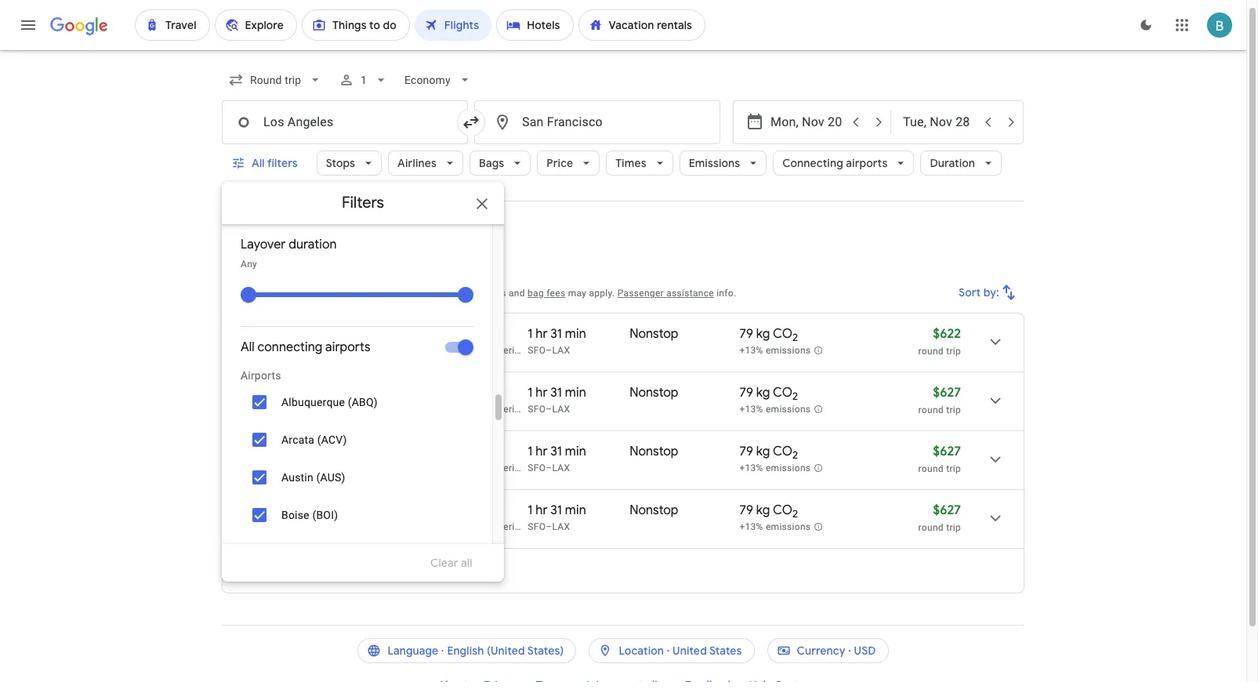Task type: describe. For each thing, give the bounding box(es) containing it.
prices
[[222, 288, 250, 299]]

$627 round trip for 7:00 am
[[919, 385, 962, 416]]

optional
[[432, 288, 469, 299]]

stops button
[[317, 144, 382, 182]]

627 US dollars text field
[[934, 444, 962, 460]]

4 +13% emissions from the top
[[740, 522, 811, 533]]

$627 for 7:00 am
[[934, 385, 962, 401]]

hr for 9:56 am
[[536, 444, 548, 460]]

skywest for 9:56 am
[[401, 463, 438, 474]]

4 hr from the top
[[536, 503, 548, 518]]

4 sfo from the top
[[528, 522, 546, 533]]

4 total duration 1 hr 31 min. element from the top
[[528, 503, 630, 521]]

7:00 am – 8:31 am
[[295, 385, 401, 401]]

price button
[[538, 144, 600, 182]]

4 trip from the top
[[947, 522, 962, 533]]

0 horizontal spatial connecting
[[241, 202, 310, 218]]

hr for 7:00 am
[[536, 385, 548, 401]]

1 vertical spatial airports
[[313, 202, 360, 218]]

9:56 am
[[295, 444, 341, 460]]

times button
[[606, 144, 673, 182]]

include
[[252, 288, 284, 299]]

language
[[388, 644, 439, 658]]

nonstop for 12:24 pm
[[630, 326, 679, 342]]

79 kg co 2 for 9:56 am
[[740, 444, 798, 462]]

4 2 from the top
[[793, 508, 798, 521]]

Arrival time: 8:31 AM. text field
[[357, 385, 401, 401]]

emissions for 9:56 am
[[766, 463, 811, 474]]

34 more flights image
[[237, 552, 275, 590]]

4 as from the top
[[476, 522, 486, 533]]

prices include required taxes + fees for 1 adult. optional charges and bag fees may apply. passenger assistance
[[222, 288, 714, 299]]

3 $627 from the top
[[934, 503, 962, 518]]

sort by: button
[[953, 274, 1025, 311]]

4 31 from the top
[[551, 503, 562, 518]]

sfo for 9:56 am
[[528, 463, 546, 474]]

filters
[[342, 193, 384, 213]]

skywest for 12:24 pm
[[401, 345, 438, 356]]

lax for 9:56 am
[[552, 463, 570, 474]]

all for all connecting airports
[[241, 340, 255, 355]]

sfo for 7:00 am
[[528, 404, 546, 415]]

kg for 7:00 am
[[757, 385, 771, 401]]

Return text field
[[904, 101, 976, 144]]

albuquerque
[[282, 396, 345, 409]]

arcata (acv)
[[282, 434, 347, 446]]

Departure time: 2:14 PM. text field
[[295, 503, 338, 518]]

flight details. leaves san francisco international airport at 2:14 pm on tuesday, november 28 and arrives at los angeles international airport at 3:45 pm on tuesday, november 28. image
[[977, 500, 1015, 537]]

4 1 hr 31 min sfo – lax from the top
[[528, 503, 586, 533]]

states
[[710, 644, 742, 658]]

bags button
[[470, 144, 531, 182]]

4 round from the top
[[919, 522, 944, 533]]

connecting airports button
[[773, 144, 915, 182]]

sort
[[959, 285, 982, 300]]

operated for 9:56 am
[[346, 463, 386, 474]]

by for 7:00 am
[[389, 404, 399, 415]]

bag
[[528, 288, 544, 299]]

united states
[[673, 644, 742, 658]]

round for 7:00 am
[[919, 405, 944, 416]]

austin (aus)
[[282, 471, 346, 484]]

emissions for 12:24 pm
[[766, 345, 811, 356]]

(abq)
[[348, 396, 378, 409]]

79 for 7:00 am
[[740, 385, 754, 401]]

4 lax from the top
[[552, 522, 570, 533]]

choose
[[348, 223, 388, 237]]

operated for 12:24 pm
[[346, 345, 386, 356]]

times
[[616, 156, 647, 170]]

(acv)
[[317, 434, 347, 446]]

Arrival time: 1:55 PM. text field
[[359, 326, 402, 342]]

operated for 7:00 am
[[346, 404, 386, 415]]

emissions button
[[680, 144, 767, 182]]

by for 12:24 pm
[[389, 345, 399, 356]]

+13% emissions for 9:56 am
[[740, 463, 811, 474]]

nonstop flight. element for 7:00 am
[[630, 385, 679, 403]]

$627 round trip for 9:56 am
[[919, 444, 962, 475]]

+13% emissions for 12:24 pm
[[740, 345, 811, 356]]

2:14 pm
[[295, 503, 338, 518]]

flight details. leaves san francisco international airport at 7:00 am on tuesday, november 28 and arrives at los angeles international airport at 8:31 am on tuesday, november 28. image
[[977, 382, 1015, 420]]

layover
[[241, 237, 286, 253]]

total duration 1 hr 31 min. element for 12:24 pm
[[528, 326, 630, 344]]

leaves san francisco international airport at 7:00 am on tuesday, november 28 and arrives at los angeles international airport at 8:31 am on tuesday, november 28. element
[[295, 385, 401, 401]]

returning flights main content
[[222, 214, 1025, 606]]

2 fees from the left
[[547, 288, 566, 299]]

currency
[[797, 644, 846, 658]]

$627 for 9:56 am
[[934, 444, 962, 460]]

emissions
[[689, 156, 741, 170]]

1 fees from the left
[[360, 288, 379, 299]]

albuquerque (abq)
[[282, 396, 378, 409]]

co for 9:56 am
[[773, 444, 793, 460]]

united
[[673, 644, 707, 658]]

by:
[[984, 285, 1000, 300]]

4 79 from the top
[[740, 503, 754, 518]]

eagle for 9:56 am
[[533, 463, 558, 474]]

+
[[352, 288, 357, 299]]

airlines for 7:00 am
[[440, 404, 473, 415]]

adult.
[[404, 288, 429, 299]]

all filters
[[252, 156, 298, 170]]

duration
[[931, 156, 976, 170]]

1 for 627 us dollars text field
[[528, 385, 533, 401]]

los
[[440, 223, 459, 237]]

layover duration any
[[241, 237, 337, 270]]

4 skywest from the top
[[401, 522, 438, 533]]

stops
[[326, 156, 355, 170]]

4 emissions from the top
[[766, 522, 811, 533]]

main menu image
[[19, 16, 38, 35]]

Departure time: 9:56 AM. text field
[[295, 444, 341, 460]]

return
[[391, 223, 424, 237]]

swap origin and destination. image
[[462, 113, 481, 132]]

boise (boi)
[[282, 509, 338, 522]]

12:24 pm
[[295, 326, 345, 342]]

assistance
[[667, 288, 714, 299]]

location
[[619, 644, 664, 658]]

required
[[286, 288, 323, 299]]

627 US dollars text field
[[934, 385, 962, 401]]

4 by from the top
[[389, 522, 399, 533]]

+13% for 12:24 pm
[[740, 345, 764, 356]]

duration button
[[921, 144, 1002, 182]]

trip for 12:24 pm
[[947, 346, 962, 357]]

total duration 1 hr 31 min. element for 9:56 am
[[528, 444, 630, 462]]

airports
[[241, 369, 281, 382]]

airlines button
[[388, 144, 464, 182]]

english
[[447, 644, 484, 658]]

may
[[568, 288, 587, 299]]

2 for 9:56 am
[[793, 449, 798, 462]]

$622
[[934, 326, 962, 342]]

trip for 9:56 am
[[947, 464, 962, 475]]

sort by:
[[959, 285, 1000, 300]]

+13% for 7:00 am
[[740, 404, 764, 415]]

4 kg from the top
[[757, 503, 771, 518]]

2 vertical spatial airports
[[326, 340, 371, 355]]

4 operated by skywest airlines as american eagle from the top
[[346, 522, 558, 533]]

none search field containing filters
[[222, 61, 1025, 682]]

bag fees button
[[528, 288, 566, 299]]

for
[[381, 288, 394, 299]]

charges
[[471, 288, 506, 299]]

all for all filters
[[252, 156, 265, 170]]



Task type: locate. For each thing, give the bounding box(es) containing it.
1 $627 round trip from the top
[[919, 385, 962, 416]]

$622 round trip
[[919, 326, 962, 357]]

connecting
[[258, 340, 323, 355]]

1 horizontal spatial connecting airports
[[783, 156, 888, 170]]

2 nonstop flight. element from the top
[[630, 385, 679, 403]]

4 79 kg co 2 from the top
[[740, 503, 798, 521]]

8:31 am
[[357, 385, 401, 401]]

$627 round trip left flight details. leaves san francisco international airport at 2:14 pm on tuesday, november 28 and arrives at los angeles international airport at 3:45 pm on tuesday, november 28. icon
[[919, 503, 962, 533]]

1 horizontal spatial connecting
[[783, 156, 844, 170]]

hr for 12:24 pm
[[536, 326, 548, 342]]

as
[[476, 345, 486, 356], [476, 404, 486, 415], [476, 463, 486, 474], [476, 522, 486, 533]]

+13% emissions
[[740, 345, 811, 356], [740, 404, 811, 415], [740, 463, 811, 474], [740, 522, 811, 533]]

apply.
[[589, 288, 615, 299]]

None text field
[[222, 100, 468, 144], [475, 100, 721, 144], [222, 100, 468, 144], [475, 100, 721, 144]]

filters
[[267, 156, 298, 170]]

by right (boi)
[[389, 522, 399, 533]]

boise
[[282, 509, 310, 522]]

3 2 from the top
[[793, 449, 798, 462]]

7:00 am
[[295, 385, 343, 401]]

79 for 9:56 am
[[740, 444, 754, 460]]

min for 12:24 pm
[[565, 326, 586, 342]]

usd
[[855, 644, 877, 658]]

2 $627 round trip from the top
[[919, 444, 962, 475]]

3 lax from the top
[[552, 463, 570, 474]]

operated by skywest airlines as american eagle for 12:24 pm
[[346, 345, 558, 356]]

2 lax from the top
[[552, 404, 570, 415]]

1 +13% emissions from the top
[[740, 345, 811, 356]]

Departure time: 7:00 AM. text field
[[295, 385, 343, 401]]

2 nonstop from the top
[[630, 385, 679, 401]]

all filters button
[[222, 144, 310, 182]]

2 for 12:24 pm
[[793, 331, 798, 344]]

0 horizontal spatial fees
[[360, 288, 379, 299]]

austin
[[282, 471, 314, 484]]

lax for 7:00 am
[[552, 404, 570, 415]]

4 +13% from the top
[[740, 522, 764, 533]]

1 vertical spatial $627 round trip
[[919, 444, 962, 475]]

2 2 from the top
[[793, 390, 798, 403]]

9:56 am –
[[295, 444, 355, 460]]

bags
[[479, 156, 505, 170]]

2 emissions from the top
[[766, 404, 811, 415]]

79 kg co 2 for 7:00 am
[[740, 385, 798, 403]]

1 1 hr 31 min sfo – lax from the top
[[528, 326, 586, 356]]

3 31 from the top
[[551, 444, 562, 460]]

hr
[[536, 326, 548, 342], [536, 385, 548, 401], [536, 444, 548, 460], [536, 503, 548, 518]]

2 +13% emissions from the top
[[740, 404, 811, 415]]

connecting airports
[[783, 156, 888, 170], [241, 202, 360, 218]]

3 sfo from the top
[[528, 463, 546, 474]]

operated by skywest airlines as american eagle for 7:00 am
[[346, 404, 558, 415]]

trip down 622 us dollars text box
[[947, 346, 962, 357]]

1 round from the top
[[919, 346, 944, 357]]

1 horizontal spatial fees
[[547, 288, 566, 299]]

4 nonstop from the top
[[630, 503, 679, 518]]

trip down $627 text box
[[947, 522, 962, 533]]

4 operated from the top
[[346, 522, 386, 533]]

as for 7:00 am
[[476, 404, 486, 415]]

None search field
[[222, 61, 1025, 682]]

eagle
[[533, 345, 558, 356], [533, 404, 558, 415], [533, 463, 558, 474], [533, 522, 558, 533]]

fees right + on the left
[[360, 288, 379, 299]]

by down the leaves san francisco international airport at 9:56 am on tuesday, november 28 and arrives at los angeles international airport at 11:27 am on tuesday, november 28. "element"
[[389, 463, 399, 474]]

627 US dollars text field
[[934, 503, 962, 518]]

1 $627 from the top
[[934, 385, 962, 401]]

1 emissions from the top
[[766, 345, 811, 356]]

3 trip from the top
[[947, 464, 962, 475]]

passenger assistance button
[[618, 288, 714, 299]]

3 eagle from the top
[[533, 463, 558, 474]]

1 2 from the top
[[793, 331, 798, 344]]

operated by skywest airlines as american eagle for 9:56 am
[[346, 463, 558, 474]]

min
[[565, 326, 586, 342], [565, 385, 586, 401], [565, 444, 586, 460], [565, 503, 586, 518]]

1 button
[[333, 61, 396, 99]]

79 kg co 2
[[740, 326, 798, 344], [740, 385, 798, 403], [740, 444, 798, 462], [740, 503, 798, 521]]

leaves san francisco international airport at 9:56 am on tuesday, november 28 and arrives at los angeles international airport at 11:27 am on tuesday, november 28. element
[[295, 444, 404, 460]]

1 kg from the top
[[757, 326, 771, 342]]

operated right (boi)
[[346, 522, 386, 533]]

2 as from the top
[[476, 404, 486, 415]]

0 vertical spatial connecting airports
[[783, 156, 888, 170]]

operated down 1:55 pm
[[346, 345, 386, 356]]

None field
[[222, 66, 330, 94], [399, 66, 479, 94], [222, 66, 330, 94], [399, 66, 479, 94]]

1 sfo from the top
[[528, 345, 546, 356]]

duration
[[289, 237, 337, 253]]

79
[[740, 326, 754, 342], [740, 385, 754, 401], [740, 444, 754, 460], [740, 503, 754, 518]]

total duration 1 hr 31 min. element for 7:00 am
[[528, 385, 630, 403]]

connecting inside connecting airports popup button
[[783, 156, 844, 170]]

$627 left flight details. leaves san francisco international airport at 2:14 pm on tuesday, november 28 and arrives at los angeles international airport at 3:45 pm on tuesday, november 28. icon
[[934, 503, 962, 518]]

(boi)
[[312, 509, 338, 522]]

1 vertical spatial $627
[[934, 444, 962, 460]]

min for 7:00 am
[[565, 385, 586, 401]]

nonstop for 7:00 am
[[630, 385, 679, 401]]

2 vertical spatial $627 round trip
[[919, 503, 962, 533]]

31 for 12:24 pm
[[551, 326, 562, 342]]

Departure time: 12:24 PM. text field
[[295, 326, 345, 342]]

round
[[919, 346, 944, 357], [919, 405, 944, 416], [919, 464, 944, 475], [919, 522, 944, 533]]

1 eagle from the top
[[533, 345, 558, 356]]

2 min from the top
[[565, 385, 586, 401]]

eagle for 7:00 am
[[533, 404, 558, 415]]

3 hr from the top
[[536, 444, 548, 460]]

english (united states)
[[447, 644, 564, 658]]

close dialog image
[[473, 195, 492, 213]]

3 nonstop from the top
[[630, 444, 679, 460]]

2 31 from the top
[[551, 385, 562, 401]]

skywest for 7:00 am
[[401, 404, 438, 415]]

3 skywest from the top
[[401, 463, 438, 474]]

(united
[[487, 644, 525, 658]]

3 operated from the top
[[346, 463, 386, 474]]

operated by skywest airlines as american eagle
[[346, 345, 558, 356], [346, 404, 558, 415], [346, 463, 558, 474], [346, 522, 558, 533]]

operated down the leaves san francisco international airport at 9:56 am on tuesday, november 28 and arrives at los angeles international airport at 11:27 am on tuesday, november 28. "element"
[[346, 463, 386, 474]]

by for 9:56 am
[[389, 463, 399, 474]]

operated
[[346, 345, 386, 356], [346, 404, 386, 415], [346, 463, 386, 474], [346, 522, 386, 533]]

all up airports at the left bottom of the page
[[241, 340, 255, 355]]

1 as from the top
[[476, 345, 486, 356]]

(aus)
[[317, 471, 346, 484]]

and
[[509, 288, 525, 299]]

trip down 627 us dollars text field
[[947, 405, 962, 416]]

1 co from the top
[[773, 326, 793, 342]]

round for 9:56 am
[[919, 464, 944, 475]]

returning
[[222, 264, 293, 283]]

3 $627 round trip from the top
[[919, 503, 962, 533]]

1 skywest from the top
[[401, 345, 438, 356]]

1 inside 1 popup button
[[361, 74, 367, 86]]

2 trip from the top
[[947, 405, 962, 416]]

$627
[[934, 385, 962, 401], [934, 444, 962, 460], [934, 503, 962, 518]]

2 operated by skywest airlines as american eagle from the top
[[346, 404, 558, 415]]

airlines for 9:56 am
[[440, 463, 473, 474]]

0 vertical spatial $627
[[934, 385, 962, 401]]

choose return to los angeles
[[348, 223, 504, 237]]

nonstop flight. element for 9:56 am
[[630, 444, 679, 462]]

total duration 1 hr 31 min. element
[[528, 326, 630, 344], [528, 385, 630, 403], [528, 444, 630, 462], [528, 503, 630, 521]]

2 operated from the top
[[346, 404, 386, 415]]

1 vertical spatial all
[[241, 340, 255, 355]]

flights
[[297, 264, 342, 283]]

kg for 12:24 pm
[[757, 326, 771, 342]]

3 +13% from the top
[[740, 463, 764, 474]]

eagle for 12:24 pm
[[533, 345, 558, 356]]

round down 627 us dollars text field
[[919, 405, 944, 416]]

3 min from the top
[[565, 444, 586, 460]]

31
[[551, 326, 562, 342], [551, 385, 562, 401], [551, 444, 562, 460], [551, 503, 562, 518]]

79 kg co 2 for 12:24 pm
[[740, 326, 798, 344]]

nonstop for 9:56 am
[[630, 444, 679, 460]]

0 vertical spatial connecting
[[783, 156, 844, 170]]

622 US dollars text field
[[934, 326, 962, 342]]

$627 round trip up $627 text box
[[919, 444, 962, 475]]

0 vertical spatial all
[[252, 156, 265, 170]]

3 operated by skywest airlines as american eagle from the top
[[346, 463, 558, 474]]

1 79 kg co 2 from the top
[[740, 326, 798, 344]]

1 by from the top
[[389, 345, 399, 356]]

1 hr from the top
[[536, 326, 548, 342]]

price
[[547, 156, 574, 170]]

1 operated from the top
[[346, 345, 386, 356]]

arcata
[[282, 434, 315, 446]]

–
[[348, 326, 356, 342], [546, 345, 552, 356], [346, 385, 354, 401], [546, 404, 552, 415], [344, 444, 352, 460], [546, 463, 552, 474], [546, 522, 552, 533]]

round down 627 us dollars text box
[[919, 464, 944, 475]]

min for 9:56 am
[[565, 444, 586, 460]]

flight details. leaves san francisco international airport at 12:24 pm on tuesday, november 28 and arrives at los angeles international airport at 1:55 pm on tuesday, november 28. image
[[977, 323, 1015, 361]]

3 total duration 1 hr 31 min. element from the top
[[528, 444, 630, 462]]

flight details. leaves san francisco international airport at 9:56 am on tuesday, november 28 and arrives at los angeles international airport at 11:27 am on tuesday, november 28. image
[[977, 441, 1015, 478]]

kg
[[757, 326, 771, 342], [757, 385, 771, 401], [757, 444, 771, 460], [757, 503, 771, 518]]

$627 left flight details. leaves san francisco international airport at 7:00 am on tuesday, november 28 and arrives at los angeles international airport at 8:31 am on tuesday, november 28. image
[[934, 385, 962, 401]]

nonstop flight. element
[[630, 326, 679, 344], [630, 385, 679, 403], [630, 444, 679, 462], [630, 503, 679, 521]]

co
[[773, 326, 793, 342], [773, 385, 793, 401], [773, 444, 793, 460], [773, 503, 793, 518]]

lax
[[552, 345, 570, 356], [552, 404, 570, 415], [552, 463, 570, 474], [552, 522, 570, 533]]

2 kg from the top
[[757, 385, 771, 401]]

any
[[241, 259, 257, 270]]

31 for 7:00 am
[[551, 385, 562, 401]]

4 nonstop flight. element from the top
[[630, 503, 679, 521]]

round inside $622 round trip
[[919, 346, 944, 357]]

1 31 from the top
[[551, 326, 562, 342]]

3 1 hr 31 min sfo – lax from the top
[[528, 444, 586, 474]]

2 for 7:00 am
[[793, 390, 798, 403]]

leaves san francisco international airport at 12:24 pm on tuesday, november 28 and arrives at los angeles international airport at 1:55 pm on tuesday, november 28. element
[[295, 326, 402, 342]]

2 $627 from the top
[[934, 444, 962, 460]]

1 hr 31 min sfo – lax for 12:24 pm
[[528, 326, 586, 356]]

fees
[[360, 288, 379, 299], [547, 288, 566, 299]]

2 eagle from the top
[[533, 404, 558, 415]]

co for 12:24 pm
[[773, 326, 793, 342]]

operated down 8:31 am text field at the left bottom
[[346, 404, 386, 415]]

2 1 hr 31 min sfo – lax from the top
[[528, 385, 586, 415]]

2 vertical spatial $627
[[934, 503, 962, 518]]

trip
[[947, 346, 962, 357], [947, 405, 962, 416], [947, 464, 962, 475], [947, 522, 962, 533]]

+13% for 9:56 am
[[740, 463, 764, 474]]

1 vertical spatial connecting
[[241, 202, 310, 218]]

+13%
[[740, 345, 764, 356], [740, 404, 764, 415], [740, 463, 764, 474], [740, 522, 764, 533]]

3 kg from the top
[[757, 444, 771, 460]]

0 vertical spatial $627 round trip
[[919, 385, 962, 416]]

airlines for 12:24 pm
[[440, 345, 473, 356]]

4 eagle from the top
[[533, 522, 558, 533]]

skywest
[[401, 345, 438, 356], [401, 404, 438, 415], [401, 463, 438, 474], [401, 522, 438, 533]]

trip down 627 us dollars text box
[[947, 464, 962, 475]]

1 lax from the top
[[552, 345, 570, 356]]

trip for 7:00 am
[[947, 405, 962, 416]]

as for 12:24 pm
[[476, 345, 486, 356]]

$627 left flight details. leaves san francisco international airport at 9:56 am on tuesday, november 28 and arrives at los angeles international airport at 11:27 am on tuesday, november 28. image
[[934, 444, 962, 460]]

4 co from the top
[[773, 503, 793, 518]]

1 hr 31 min sfo – lax for 9:56 am
[[528, 444, 586, 474]]

1 operated by skywest airlines as american eagle from the top
[[346, 345, 558, 356]]

airlines
[[398, 156, 437, 170], [440, 345, 473, 356], [440, 404, 473, 415], [440, 463, 473, 474], [440, 522, 473, 533]]

connecting airports down departure text box
[[783, 156, 888, 170]]

1 vertical spatial connecting airports
[[241, 202, 360, 218]]

3 by from the top
[[389, 463, 399, 474]]

emissions
[[766, 345, 811, 356], [766, 404, 811, 415], [766, 463, 811, 474], [766, 522, 811, 533]]

1 79 from the top
[[740, 326, 754, 342]]

3 nonstop flight. element from the top
[[630, 444, 679, 462]]

1:55 pm
[[359, 326, 402, 342]]

airlines inside popup button
[[398, 156, 437, 170]]

Departure text field
[[771, 101, 843, 144]]

1
[[361, 74, 367, 86], [396, 288, 402, 299], [528, 326, 533, 342], [528, 385, 533, 401], [528, 444, 533, 460], [528, 503, 533, 518]]

sfo for 12:24 pm
[[528, 345, 546, 356]]

round down 622 us dollars text box
[[919, 346, 944, 357]]

2 hr from the top
[[536, 385, 548, 401]]

all inside button
[[252, 156, 265, 170]]

1 hr 31 min sfo – lax
[[528, 326, 586, 356], [528, 385, 586, 415], [528, 444, 586, 474], [528, 503, 586, 533]]

2 total duration 1 hr 31 min. element from the top
[[528, 385, 630, 403]]

12:24 pm – 1:55 pm
[[295, 326, 402, 342]]

31 for 9:56 am
[[551, 444, 562, 460]]

states)
[[528, 644, 564, 658]]

1 for 627 us dollars text box
[[528, 444, 533, 460]]

trip inside $622 round trip
[[947, 346, 962, 357]]

airports
[[847, 156, 888, 170], [313, 202, 360, 218], [326, 340, 371, 355]]

emissions for 7:00 am
[[766, 404, 811, 415]]

1 trip from the top
[[947, 346, 962, 357]]

all connecting airports
[[241, 340, 371, 355]]

lax for 12:24 pm
[[552, 345, 570, 356]]

1 nonstop flight. element from the top
[[630, 326, 679, 344]]

kg for 9:56 am
[[757, 444, 771, 460]]

airports inside popup button
[[847, 156, 888, 170]]

nonstop flight. element for 12:24 pm
[[630, 326, 679, 344]]

$627 round trip up 627 us dollars text box
[[919, 385, 962, 416]]

connecting airports up duration
[[241, 202, 360, 218]]

connecting
[[783, 156, 844, 170], [241, 202, 310, 218]]

angeles
[[461, 223, 504, 237]]

+13% emissions for 7:00 am
[[740, 404, 811, 415]]

to
[[426, 223, 438, 237]]

connecting airports inside popup button
[[783, 156, 888, 170]]

by down 8:31 am text field at the left bottom
[[389, 404, 399, 415]]

round for 12:24 pm
[[919, 346, 944, 357]]

1 nonstop from the top
[[630, 326, 679, 342]]

round down $627 text box
[[919, 522, 944, 533]]

nonstop
[[630, 326, 679, 342], [630, 385, 679, 401], [630, 444, 679, 460], [630, 503, 679, 518]]

2 co from the top
[[773, 385, 793, 401]]

connecting down departure text box
[[783, 156, 844, 170]]

3 as from the top
[[476, 463, 486, 474]]

2 round from the top
[[919, 405, 944, 416]]

3 79 kg co 2 from the top
[[740, 444, 798, 462]]

taxes
[[325, 288, 349, 299]]

1 +13% from the top
[[740, 345, 764, 356]]

1 hr 31 min sfo – lax for 7:00 am
[[528, 385, 586, 415]]

2
[[793, 331, 798, 344], [793, 390, 798, 403], [793, 449, 798, 462], [793, 508, 798, 521]]

by down 1:55 pm
[[389, 345, 399, 356]]

all left filters
[[252, 156, 265, 170]]

passenger
[[618, 288, 664, 299]]

connecting up layover
[[241, 202, 310, 218]]

2 sfo from the top
[[528, 404, 546, 415]]

0 horizontal spatial connecting airports
[[241, 202, 360, 218]]

0 vertical spatial airports
[[847, 156, 888, 170]]

3 79 from the top
[[740, 444, 754, 460]]

fees right bag
[[547, 288, 566, 299]]

1 min from the top
[[565, 326, 586, 342]]

co for 7:00 am
[[773, 385, 793, 401]]

1 total duration 1 hr 31 min. element from the top
[[528, 326, 630, 344]]

4 min from the top
[[565, 503, 586, 518]]

2 skywest from the top
[[401, 404, 438, 415]]

1 for $627 text box
[[528, 503, 533, 518]]

change appearance image
[[1128, 6, 1166, 44]]

returning flights
[[222, 264, 342, 283]]

as for 9:56 am
[[476, 463, 486, 474]]

1 for 622 us dollars text box
[[528, 326, 533, 342]]

79 for 12:24 pm
[[740, 326, 754, 342]]



Task type: vqa. For each thing, say whether or not it's contained in the screenshot.
the 35 inside the 9 hr 35 min SMF – MIA
no



